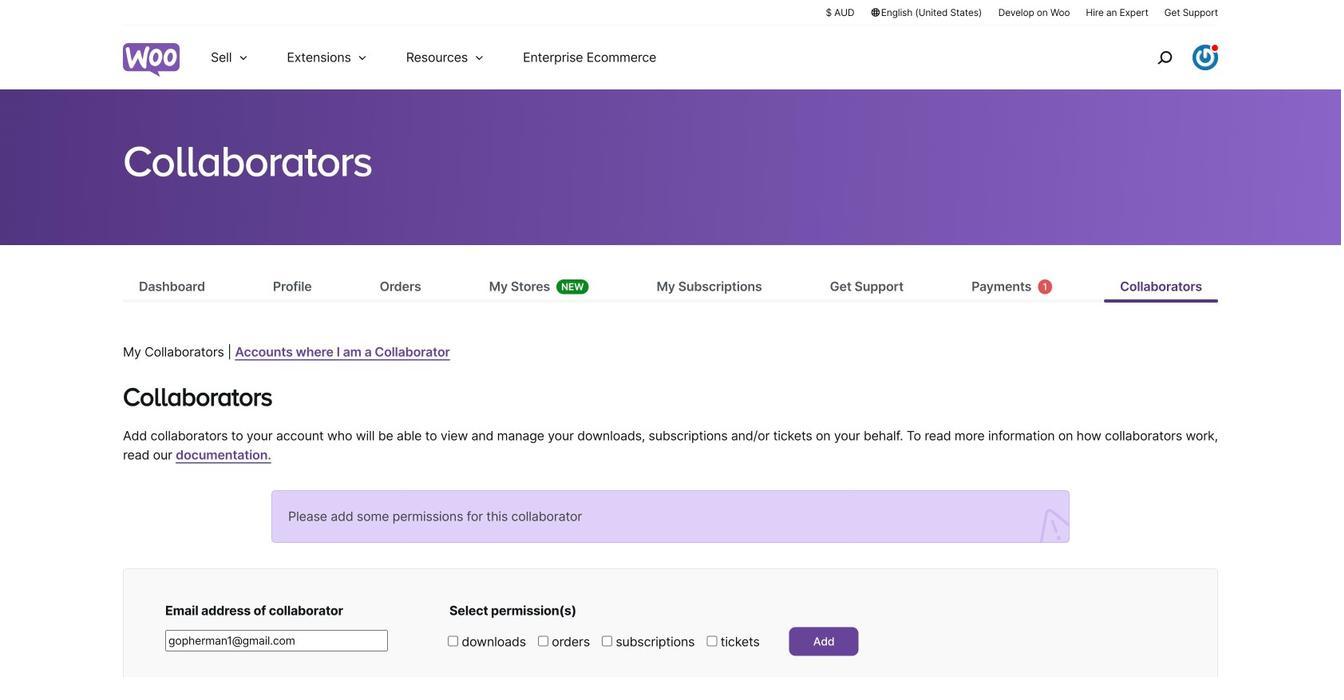 Task type: locate. For each thing, give the bounding box(es) containing it.
None checkbox
[[448, 636, 459, 647]]

None checkbox
[[538, 636, 549, 647], [602, 636, 613, 647], [707, 636, 718, 647], [538, 636, 549, 647], [602, 636, 613, 647], [707, 636, 718, 647]]



Task type: vqa. For each thing, say whether or not it's contained in the screenshot.
search box
no



Task type: describe. For each thing, give the bounding box(es) containing it.
search image
[[1153, 45, 1178, 70]]

service navigation menu element
[[1124, 32, 1219, 83]]

open account menu image
[[1193, 45, 1219, 70]]



